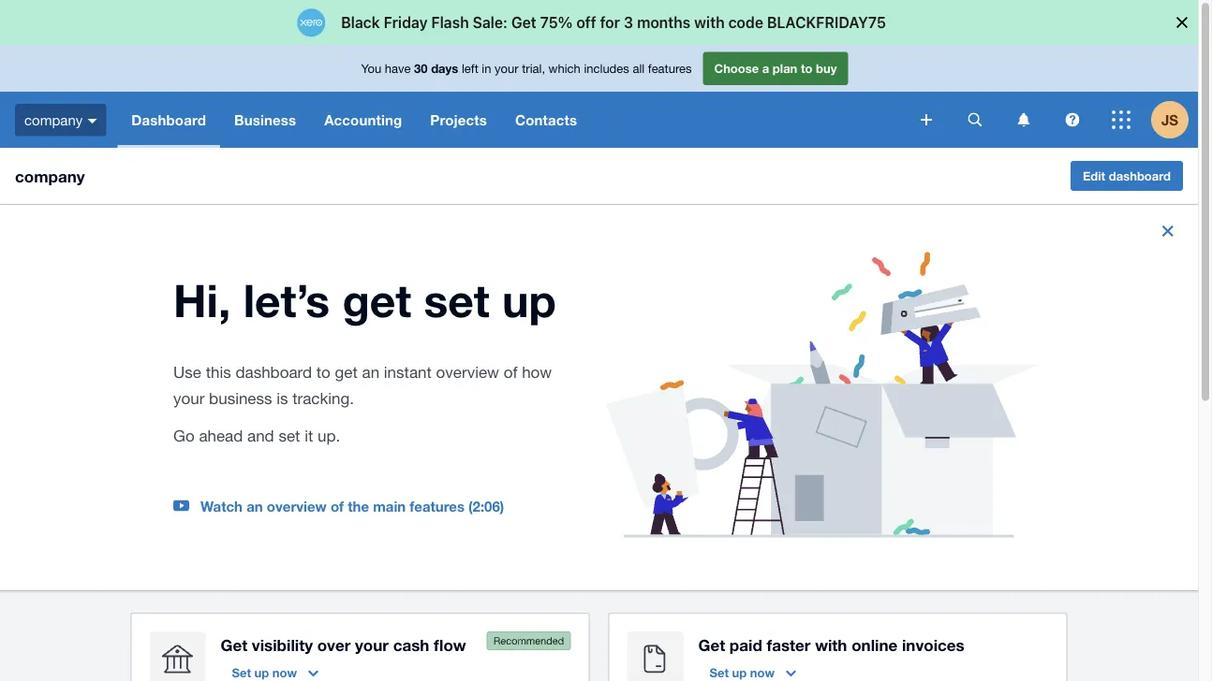 Task type: vqa. For each thing, say whether or not it's contained in the screenshot.
the "Accounting" in the left of the page
yes



Task type: locate. For each thing, give the bounding box(es) containing it.
your right in
[[495, 61, 519, 76]]

a
[[762, 61, 769, 76]]

set up now button for banking icon
[[221, 659, 330, 682]]

to left buy
[[801, 61, 813, 76]]

get left the visibility
[[221, 636, 247, 655]]

up up how
[[502, 274, 556, 327]]

0 horizontal spatial of
[[331, 498, 344, 515]]

an right watch
[[247, 498, 263, 515]]

0 vertical spatial an
[[362, 364, 379, 382]]

2 get from the left
[[698, 636, 725, 655]]

js
[[1162, 111, 1178, 128]]

get up "tracking."
[[335, 364, 358, 382]]

to up "tracking."
[[316, 364, 331, 382]]

an inside use this dashboard to get an instant overview of how your business is tracking.
[[362, 364, 379, 382]]

1 horizontal spatial up
[[502, 274, 556, 327]]

get for get paid faster with online invoices
[[698, 636, 725, 655]]

2 horizontal spatial your
[[495, 61, 519, 76]]

0 vertical spatial of
[[504, 364, 518, 382]]

0 horizontal spatial svg image
[[921, 114, 932, 126]]

svg image
[[1112, 111, 1131, 129], [1066, 113, 1080, 127], [921, 114, 932, 126]]

it
[[305, 427, 313, 445]]

features right main
[[410, 498, 465, 515]]

2 vertical spatial your
[[355, 636, 389, 655]]

set up now down the visibility
[[232, 666, 297, 681]]

1 vertical spatial overview
[[267, 498, 327, 515]]

set for set up now button corresponding to banking icon
[[232, 666, 251, 681]]

your right over
[[355, 636, 389, 655]]

1 horizontal spatial set
[[424, 274, 490, 327]]

you
[[361, 61, 381, 76]]

now down the visibility
[[272, 666, 297, 681]]

(2:06)
[[468, 498, 504, 515]]

banking icon image
[[149, 632, 206, 682]]

get paid faster with online invoices
[[698, 636, 965, 655]]

edit
[[1083, 169, 1106, 183]]

now for invoices icon
[[750, 666, 775, 681]]

2 now from the left
[[750, 666, 775, 681]]

overview
[[436, 364, 499, 382], [267, 498, 327, 515]]

features
[[648, 61, 692, 76], [410, 498, 465, 515]]

1 vertical spatial get
[[335, 364, 358, 382]]

set up now
[[232, 666, 297, 681], [710, 666, 775, 681]]

your down use
[[173, 390, 205, 408]]

up down the visibility
[[254, 666, 269, 681]]

to inside use this dashboard to get an instant overview of how your business is tracking.
[[316, 364, 331, 382]]

all
[[633, 61, 645, 76]]

accounting button
[[310, 92, 416, 148]]

watch
[[200, 498, 243, 515]]

svg image inside company popup button
[[87, 119, 97, 123]]

overview inside use this dashboard to get an instant overview of how your business is tracking.
[[436, 364, 499, 382]]

1 horizontal spatial an
[[362, 364, 379, 382]]

of left how
[[504, 364, 518, 382]]

1 set from the left
[[232, 666, 251, 681]]

2 set from the left
[[710, 666, 729, 681]]

0 horizontal spatial set
[[279, 427, 300, 445]]

0 vertical spatial dashboard
[[1109, 169, 1171, 183]]

1 horizontal spatial features
[[648, 61, 692, 76]]

set for up
[[424, 274, 490, 327]]

have
[[385, 61, 411, 76]]

set up now button down paid
[[698, 659, 808, 682]]

0 vertical spatial overview
[[436, 364, 499, 382]]

1 horizontal spatial to
[[801, 61, 813, 76]]

of left the
[[331, 498, 344, 515]]

0 vertical spatial to
[[801, 61, 813, 76]]

which
[[549, 61, 581, 76]]

and
[[247, 427, 274, 445]]

0 horizontal spatial set
[[232, 666, 251, 681]]

1 get from the left
[[221, 636, 247, 655]]

get visibility over your cash flow
[[221, 636, 466, 655]]

hi, let's get set up
[[173, 274, 556, 327]]

trial,
[[522, 61, 545, 76]]

an
[[362, 364, 379, 382], [247, 498, 263, 515]]

0 horizontal spatial features
[[410, 498, 465, 515]]

1 horizontal spatial of
[[504, 364, 518, 382]]

dashboard inside button
[[1109, 169, 1171, 183]]

1 horizontal spatial get
[[698, 636, 725, 655]]

use this dashboard to get an instant overview of how your business is tracking.
[[173, 364, 552, 408]]

1 horizontal spatial now
[[750, 666, 775, 681]]

set
[[424, 274, 490, 327], [279, 427, 300, 445]]

days
[[431, 61, 458, 76]]

with
[[815, 636, 847, 655]]

left
[[462, 61, 478, 76]]

set left 'it'
[[279, 427, 300, 445]]

1 horizontal spatial overview
[[436, 364, 499, 382]]

set right banking icon
[[232, 666, 251, 681]]

business
[[209, 390, 272, 408]]

dashboard up is
[[236, 364, 312, 382]]

1 now from the left
[[272, 666, 297, 681]]

of inside use this dashboard to get an instant overview of how your business is tracking.
[[504, 364, 518, 382]]

the
[[348, 498, 369, 515]]

2 set up now from the left
[[710, 666, 775, 681]]

0 horizontal spatial set up now
[[232, 666, 297, 681]]

go ahead and set it up.
[[173, 427, 340, 445]]

2 horizontal spatial up
[[732, 666, 747, 681]]

flow
[[434, 636, 466, 655]]

1 horizontal spatial set
[[710, 666, 729, 681]]

you have 30 days left in your trial, which includes all features
[[361, 61, 692, 76]]

0 horizontal spatial up
[[254, 666, 269, 681]]

up down paid
[[732, 666, 747, 681]]

1 horizontal spatial dashboard
[[1109, 169, 1171, 183]]

set up now button
[[221, 659, 330, 682], [698, 659, 808, 682]]

0 horizontal spatial svg image
[[87, 119, 97, 123]]

set up instant
[[424, 274, 490, 327]]

0 vertical spatial set
[[424, 274, 490, 327]]

set up now for set up now button corresponding to banking icon
[[232, 666, 297, 681]]

an left instant
[[362, 364, 379, 382]]

0 vertical spatial company
[[24, 112, 83, 128]]

1 horizontal spatial set up now button
[[698, 659, 808, 682]]

set right invoices icon
[[710, 666, 729, 681]]

get
[[342, 274, 411, 327], [335, 364, 358, 382]]

choose
[[714, 61, 759, 76]]

0 horizontal spatial to
[[316, 364, 331, 382]]

0 horizontal spatial get
[[221, 636, 247, 655]]

get up instant
[[342, 274, 411, 327]]

1 vertical spatial your
[[173, 390, 205, 408]]

0 horizontal spatial now
[[272, 666, 297, 681]]

svg image
[[968, 113, 982, 127], [1018, 113, 1030, 127], [87, 119, 97, 123]]

banner
[[0, 45, 1198, 148]]

your inside use this dashboard to get an instant overview of how your business is tracking.
[[173, 390, 205, 408]]

instant
[[384, 364, 432, 382]]

1 vertical spatial set
[[279, 427, 300, 445]]

navigation containing dashboard
[[117, 92, 908, 148]]

1 set up now from the left
[[232, 666, 297, 681]]

company
[[24, 112, 83, 128], [15, 167, 85, 185]]

0 horizontal spatial your
[[173, 390, 205, 408]]

business
[[234, 111, 296, 128]]

contacts button
[[501, 92, 591, 148]]

use
[[173, 364, 201, 382]]

dashboard right edit
[[1109, 169, 1171, 183]]

your
[[495, 61, 519, 76], [173, 390, 205, 408], [355, 636, 389, 655]]

dashboard
[[1109, 169, 1171, 183], [236, 364, 312, 382]]

of
[[504, 364, 518, 382], [331, 498, 344, 515]]

get for get visibility over your cash flow
[[221, 636, 247, 655]]

0 horizontal spatial overview
[[267, 498, 327, 515]]

now down paid
[[750, 666, 775, 681]]

0 horizontal spatial set up now button
[[221, 659, 330, 682]]

invoices
[[902, 636, 965, 655]]

overview right instant
[[436, 364, 499, 382]]

get
[[221, 636, 247, 655], [698, 636, 725, 655]]

set
[[232, 666, 251, 681], [710, 666, 729, 681]]

buy
[[816, 61, 837, 76]]

to
[[801, 61, 813, 76], [316, 364, 331, 382]]

set up now down paid
[[710, 666, 775, 681]]

watch an overview of the main features (2:06) button
[[200, 498, 504, 515]]

set up now for set up now button for invoices icon
[[710, 666, 775, 681]]

1 set up now button from the left
[[221, 659, 330, 682]]

how
[[522, 364, 552, 382]]

up
[[502, 274, 556, 327], [254, 666, 269, 681], [732, 666, 747, 681]]

get left paid
[[698, 636, 725, 655]]

1 horizontal spatial set up now
[[710, 666, 775, 681]]

navigation
[[117, 92, 908, 148]]

overview left the
[[267, 498, 327, 515]]

visibility
[[252, 636, 313, 655]]

0 horizontal spatial dashboard
[[236, 364, 312, 382]]

projects button
[[416, 92, 501, 148]]

to for buy
[[801, 61, 813, 76]]

1 vertical spatial to
[[316, 364, 331, 382]]

dashboard inside use this dashboard to get an instant overview of how your business is tracking.
[[236, 364, 312, 382]]

features right all on the right of the page
[[648, 61, 692, 76]]

dialog
[[0, 0, 1212, 45]]

1 vertical spatial dashboard
[[236, 364, 312, 382]]

up for banking icon
[[254, 666, 269, 681]]

now
[[272, 666, 297, 681], [750, 666, 775, 681]]

0 horizontal spatial an
[[247, 498, 263, 515]]

2 set up now button from the left
[[698, 659, 808, 682]]

let's
[[243, 274, 330, 327]]

set up now button down the visibility
[[221, 659, 330, 682]]



Task type: describe. For each thing, give the bounding box(es) containing it.
tracking.
[[292, 390, 354, 408]]

paid
[[730, 636, 762, 655]]

dashboard
[[131, 111, 206, 128]]

watch an overview of the main features (2:06)
[[200, 498, 504, 515]]

company button
[[0, 92, 117, 148]]

choose a plan to buy
[[714, 61, 837, 76]]

1 horizontal spatial svg image
[[1066, 113, 1080, 127]]

cash
[[393, 636, 429, 655]]

accounting
[[324, 111, 402, 128]]

hi,
[[173, 274, 231, 327]]

invoices icon image
[[627, 632, 683, 682]]

dashboard link
[[117, 92, 220, 148]]

cartoon office workers image
[[606, 252, 1039, 538]]

1 horizontal spatial your
[[355, 636, 389, 655]]

1 vertical spatial an
[[247, 498, 263, 515]]

plan
[[773, 61, 797, 76]]

to for get
[[316, 364, 331, 382]]

projects
[[430, 111, 487, 128]]

is
[[277, 390, 288, 408]]

company inside popup button
[[24, 112, 83, 128]]

go
[[173, 427, 195, 445]]

faster
[[767, 636, 811, 655]]

ahead
[[199, 427, 243, 445]]

get inside use this dashboard to get an instant overview of how your business is tracking.
[[335, 364, 358, 382]]

edit dashboard
[[1083, 169, 1171, 183]]

navigation inside banner
[[117, 92, 908, 148]]

0 vertical spatial your
[[495, 61, 519, 76]]

1 vertical spatial features
[[410, 498, 465, 515]]

in
[[482, 61, 491, 76]]

main
[[373, 498, 406, 515]]

contacts
[[515, 111, 577, 128]]

includes
[[584, 61, 629, 76]]

30
[[414, 61, 428, 76]]

1 vertical spatial of
[[331, 498, 344, 515]]

2 horizontal spatial svg image
[[1018, 113, 1030, 127]]

recommended icon image
[[487, 632, 571, 651]]

edit dashboard button
[[1071, 161, 1183, 191]]

over
[[317, 636, 351, 655]]

0 vertical spatial features
[[648, 61, 692, 76]]

up.
[[318, 427, 340, 445]]

1 vertical spatial company
[[15, 167, 85, 185]]

close image
[[1153, 216, 1183, 246]]

this
[[206, 364, 231, 382]]

js button
[[1151, 92, 1198, 148]]

business button
[[220, 92, 310, 148]]

1 horizontal spatial svg image
[[968, 113, 982, 127]]

set for it
[[279, 427, 300, 445]]

set up now button for invoices icon
[[698, 659, 808, 682]]

online
[[852, 636, 898, 655]]

0 vertical spatial get
[[342, 274, 411, 327]]

now for banking icon
[[272, 666, 297, 681]]

set for set up now button for invoices icon
[[710, 666, 729, 681]]

banner containing dashboard
[[0, 45, 1198, 148]]

up for invoices icon
[[732, 666, 747, 681]]

2 horizontal spatial svg image
[[1112, 111, 1131, 129]]



